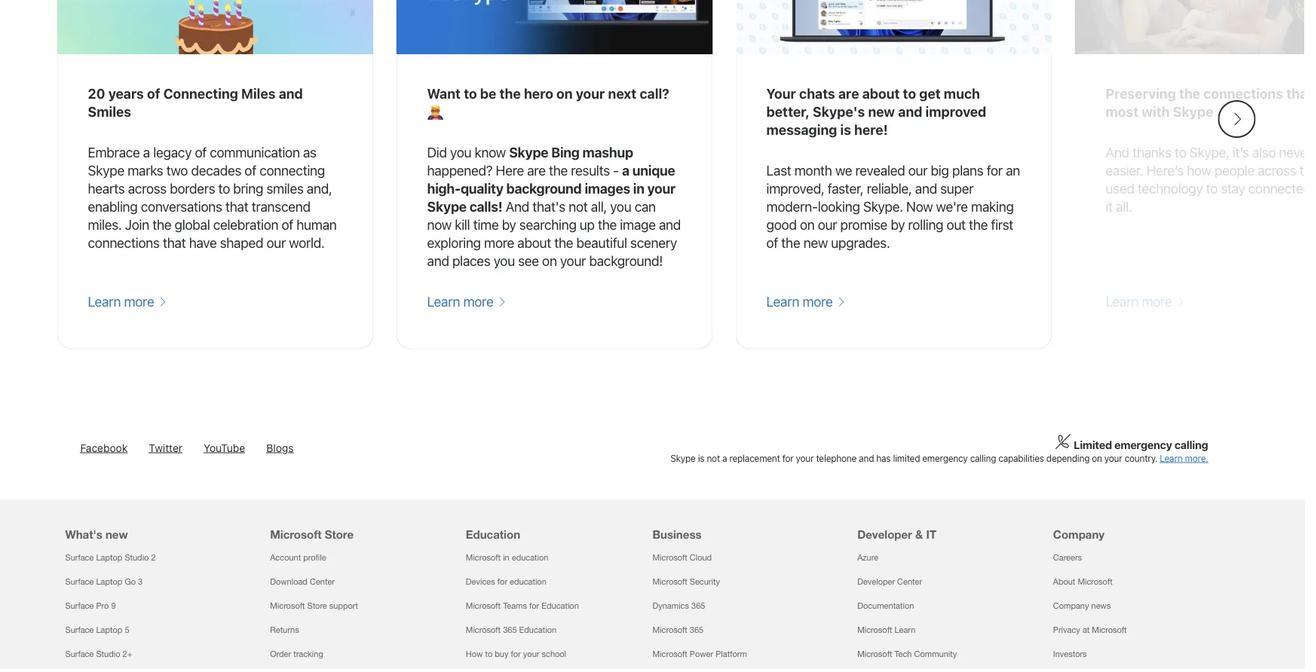 Task type: describe. For each thing, give the bounding box(es) containing it.
and down exploring
[[427, 253, 449, 269]]

the up beautiful
[[598, 217, 617, 233]]

on inside and that's not all, you can now kill time by searching up the image and exploring more about the beautiful scenery and places you see on your background!
[[542, 253, 557, 269]]

learn more for did you know
[[427, 294, 497, 310]]

the down the good
[[781, 235, 800, 251]]

for right 'teams'
[[529, 601, 539, 611]]

marks
[[128, 163, 163, 179]]

improved
[[926, 104, 986, 120]]

have
[[189, 235, 217, 251]]

learn more for embrace a legacy of communication as skype marks two decades of connecting hearts across borders to bring smiles and, enabling conversations that transcend miles. join the global celebration of human connections that have shaped our world.
[[88, 294, 157, 310]]

education inside heading
[[466, 529, 520, 542]]

facebook link
[[80, 442, 128, 455]]

business heading
[[653, 501, 839, 546]]

1 vertical spatial in
[[503, 553, 509, 563]]

as
[[303, 145, 316, 161]]

microsoft teams for education link
[[466, 601, 579, 611]]

education for devices for education
[[510, 577, 546, 587]]

download center link
[[270, 577, 335, 587]]

support
[[329, 601, 358, 611]]

account
[[270, 553, 301, 563]]

smiles
[[266, 181, 303, 197]]

of up decades
[[195, 145, 207, 161]]

developer & it heading
[[857, 501, 1035, 546]]

skype's
[[813, 104, 865, 120]]

developer center link
[[857, 577, 922, 587]]

laptop for 5
[[96, 625, 122, 635]]

&
[[915, 529, 923, 542]]

calls!
[[469, 199, 502, 215]]

how to buy for your school
[[466, 650, 566, 659]]

youtube
[[204, 442, 245, 455]]

high-
[[427, 181, 461, 197]]

a inside 'embrace a legacy of communication as skype marks two decades of connecting hearts across borders to bring smiles and, enabling conversations that transcend miles. join the global celebration of human connections that have shaped our world.'
[[143, 145, 150, 161]]

are inside 'your chats are about to get much better, skype's new and improved messaging is here!'
[[838, 86, 859, 102]]

about inside and that's not all, you can now kill time by searching up the image and exploring more about the beautiful scenery and places you see on your background!
[[517, 235, 551, 251]]

now
[[427, 217, 452, 233]]

account profile link
[[270, 553, 326, 563]]

​want
[[427, 86, 461, 102]]

microsoft store
[[270, 529, 354, 542]]

your inside a unique high-quality background images in your skype calls!
[[647, 181, 676, 197]]

center for microsoft
[[310, 577, 335, 587]]

and up scenery
[[659, 217, 681, 233]]

to inside ​want to be the hero on your next call? 🦸
[[464, 86, 477, 102]]

picture of skype logo and cake celebrating 20 years of skype image
[[57, 0, 374, 55]]

looking
[[818, 199, 860, 215]]

twitter
[[149, 442, 182, 455]]

limited
[[893, 454, 920, 464]]

telephone
[[816, 454, 857, 464]]

microsoft store support
[[270, 601, 358, 611]]

the inside ​want to be the hero on your next call? 🦸
[[500, 86, 521, 102]]

to inside 'embrace a legacy of communication as skype marks two decades of connecting hearts across borders to bring smiles and, enabling conversations that transcend miles. join the global celebration of human connections that have shaped our world.'
[[218, 181, 230, 197]]

in inside a unique high-quality background images in your skype calls!
[[633, 181, 644, 197]]

microsoft cloud
[[653, 553, 712, 563]]

developer for developer center
[[857, 577, 895, 587]]

company for company news
[[1053, 601, 1089, 611]]

are inside did you know skype bing mashup happened? here are the results -
[[527, 163, 546, 179]]

privacy at microsoft
[[1053, 625, 1127, 635]]

on inside last month we revealed our big plans for an improved, faster, reliable, and super modern-looking skype. now we're making good on our promise by rolling out the first of the new upgrades.
[[800, 217, 815, 233]]

order tracking
[[270, 650, 323, 659]]

by inside and that's not all, you can now kill time by searching up the image and exploring more about the beautiful scenery and places you see on your background!
[[502, 217, 516, 233]]

1 vertical spatial calling
[[970, 454, 996, 464]]

and inside 'your chats are about to get much better, skype's new and improved messaging is here!'
[[898, 104, 922, 120]]

microsoft for microsoft power platform
[[653, 650, 687, 659]]

more inside and that's not all, you can now kill time by searching up the image and exploring more about the beautiful scenery and places you see on your background!
[[484, 235, 514, 251]]

better,
[[766, 104, 810, 120]]

youtube link
[[204, 442, 245, 455]]

depending
[[1046, 454, 1090, 464]]

careers link
[[1053, 553, 1082, 563]]

education for microsoft in education
[[512, 553, 548, 563]]

enabling
[[88, 199, 138, 215]]

learn more for last month we revealed our big plans for an improved, faster, reliable, and super modern-looking skype. now we're making good on our promise by rolling out the first of the new upgrades.
[[766, 294, 836, 310]]

company heading
[[1053, 501, 1231, 546]]

education heading
[[466, 501, 644, 546]]

-
[[613, 163, 619, 179]]

microsoft store support link
[[270, 601, 358, 611]]

global
[[174, 217, 210, 233]]

embrace
[[88, 145, 140, 161]]

and inside '20 years of connecting miles and smiles'
[[279, 86, 303, 102]]

beautiful
[[576, 235, 627, 251]]

microsoft 365 link
[[653, 625, 704, 635]]

your down limited
[[1104, 454, 1122, 464]]

surface pro 9
[[65, 601, 116, 611]]

not inside and that's not all, you can now kill time by searching up the image and exploring more about the beautiful scenery and places you see on your background!
[[569, 199, 588, 215]]

learn for embrace a legacy of communication as skype marks two decades of connecting hearts across borders to bring smiles and, enabling conversations that transcend miles. join the global celebration of human connections that have shaped our world.
[[88, 294, 121, 310]]

about microsoft
[[1053, 577, 1113, 587]]

0 vertical spatial calling
[[1175, 439, 1208, 452]]

background!
[[589, 253, 663, 269]]

download
[[270, 577, 308, 587]]

the right out
[[969, 217, 988, 233]]

more.
[[1185, 454, 1208, 464]]

making
[[971, 199, 1014, 215]]

new inside 'your chats are about to get much better, skype's new and improved messaging is here!'
[[868, 104, 895, 120]]

facebook
[[80, 442, 128, 455]]

not inside limited emergency calling skype is not a replacement for your telephone and has limited emergency calling capabilities depending on your country. learn more.
[[707, 454, 720, 464]]

surface for surface laptop go 3
[[65, 577, 94, 587]]

microsoft security link
[[653, 577, 720, 587]]

developer for developer & it
[[857, 529, 912, 542]]

1 vertical spatial that
[[163, 235, 186, 251]]

a inside limited emergency calling skype is not a replacement for your telephone and has limited emergency calling capabilities depending on your country. learn more.
[[722, 454, 727, 464]]

20
[[88, 86, 105, 102]]

learn for last month we revealed our big plans for an improved, faster, reliable, and super modern-looking skype. now we're making good on our promise by rolling out the first of the new upgrades.
[[766, 294, 799, 310]]

microsoft store heading
[[270, 501, 448, 546]]

miles
[[241, 86, 276, 102]]

to inside 'your chats are about to get much better, skype's new and improved messaging is here!'
[[903, 86, 916, 102]]

microsoft right at
[[1092, 625, 1127, 635]]

learn more link for last month we revealed our big plans for an improved, faster, reliable, and super modern-looking skype. now we're making good on our promise by rolling out the first of the new upgrades.
[[766, 293, 845, 311]]

connecting
[[259, 163, 325, 179]]

it
[[926, 529, 937, 542]]

last
[[766, 163, 791, 179]]

returns link
[[270, 625, 299, 635]]

two
[[166, 163, 188, 179]]

chats
[[799, 86, 835, 102]]

microsoft power platform
[[653, 650, 747, 659]]

a inside a unique high-quality background images in your skype calls!
[[622, 163, 629, 179]]

microsoft for microsoft 365
[[653, 625, 687, 635]]

here!
[[854, 122, 888, 138]]

2+
[[123, 650, 132, 659]]

limited
[[1074, 439, 1112, 452]]

business
[[653, 529, 702, 542]]

microsoft for microsoft store
[[270, 529, 322, 542]]

returns
[[270, 625, 299, 635]]

years
[[108, 86, 144, 102]]

dynamics 365 link
[[653, 601, 705, 611]]

careers
[[1053, 553, 1082, 563]]

for inside limited emergency calling skype is not a replacement for your telephone and has limited emergency calling capabilities depending on your country. learn more.
[[782, 454, 794, 464]]

call?
[[640, 86, 669, 102]]

join
[[125, 217, 149, 233]]

mashup
[[582, 145, 633, 161]]

microsoft learn link
[[857, 625, 916, 635]]

tech
[[895, 650, 912, 659]]

more for embrace a legacy of communication as skype marks two decades of connecting hearts across borders to bring smiles and, enabling conversations that transcend miles. join the global celebration of human connections that have shaped our world.
[[124, 294, 154, 310]]

hearts
[[88, 181, 125, 197]]

did
[[427, 145, 447, 161]]

microsoft tech community link
[[857, 650, 957, 659]]

country.
[[1125, 454, 1158, 464]]

a unique high-quality background images in your skype calls!
[[427, 163, 676, 215]]

learn more. link
[[1160, 454, 1208, 464]]

images
[[585, 181, 630, 197]]

20 years of connecting miles and smiles
[[88, 86, 303, 120]]

azure
[[857, 553, 878, 563]]

your
[[766, 86, 796, 102]]

surface for surface laptop studio 2
[[65, 553, 94, 563]]

big
[[931, 163, 949, 179]]

learn inside limited emergency calling skype is not a replacement for your telephone and has limited emergency calling capabilities depending on your country. learn more.
[[1160, 454, 1183, 464]]

surface for surface studio 2+
[[65, 650, 94, 659]]

messaging
[[766, 122, 837, 138]]

skype inside a unique high-quality background images in your skype calls!
[[427, 199, 467, 215]]

replacement
[[729, 454, 780, 464]]

documentation link
[[857, 601, 914, 611]]

footer resource links element
[[0, 501, 1305, 670]]

new inside last month we revealed our big plans for an improved, faster, reliable, and super modern-looking skype. now we're making good on our promise by rolling out the first of the new upgrades.
[[803, 235, 828, 251]]

365 for education
[[503, 625, 517, 635]]

across
[[128, 181, 167, 197]]



Task type: vqa. For each thing, say whether or not it's contained in the screenshot.
Surface Pro 9 link
yes



Task type: locate. For each thing, give the bounding box(es) containing it.
by down the 'skype.'
[[891, 217, 905, 233]]

of
[[147, 86, 160, 102], [195, 145, 207, 161], [244, 163, 256, 179], [282, 217, 293, 233], [766, 235, 778, 251]]

microsoft up how
[[466, 625, 501, 635]]

learn
[[88, 294, 121, 310], [427, 294, 460, 310], [766, 294, 799, 310], [1160, 454, 1183, 464], [895, 625, 916, 635]]

0 horizontal spatial center
[[310, 577, 335, 587]]

of inside last month we revealed our big plans for an improved, faster, reliable, and super modern-looking skype. now we're making good on our promise by rolling out the first of the new upgrades.
[[766, 235, 778, 251]]

microsoft up "account profile"
[[270, 529, 322, 542]]

and down get at the right of the page
[[898, 104, 922, 120]]

is inside 'your chats are about to get much better, skype's new and improved messaging is here!'
[[840, 122, 851, 138]]

about
[[862, 86, 900, 102], [517, 235, 551, 251]]

2 vertical spatial a
[[722, 454, 727, 464]]

1 vertical spatial new
[[803, 235, 828, 251]]

center up documentation
[[897, 577, 922, 587]]

of down transcend
[[282, 217, 293, 233]]

0 vertical spatial education
[[512, 553, 548, 563]]

skype up here
[[509, 145, 548, 161]]

education
[[466, 529, 520, 542], [542, 601, 579, 611], [519, 625, 556, 635]]

blogs link
[[266, 442, 294, 455]]

that down global
[[163, 235, 186, 251]]

1 vertical spatial a
[[622, 163, 629, 179]]

more for did you know
[[463, 294, 493, 310]]

microsoft up dynamics
[[653, 577, 687, 587]]

surface down surface laptop 5 link
[[65, 650, 94, 659]]

3 learn more from the left
[[766, 294, 836, 310]]

2 horizontal spatial our
[[908, 163, 928, 179]]

store left support
[[307, 601, 327, 611]]

more down upgrades.
[[802, 294, 833, 310]]

know
[[475, 145, 506, 161]]

0 horizontal spatial are
[[527, 163, 546, 179]]

2 vertical spatial you
[[494, 253, 515, 269]]

is inside limited emergency calling skype is not a replacement for your telephone and has limited emergency calling capabilities depending on your country. learn more.
[[698, 454, 704, 464]]

2 by from the left
[[891, 217, 905, 233]]

5 surface from the top
[[65, 650, 94, 659]]

developer
[[857, 529, 912, 542], [857, 577, 895, 587]]

2 vertical spatial laptop
[[96, 625, 122, 635]]

devices
[[466, 577, 495, 587]]

microsoft 365
[[653, 625, 704, 635]]

0 vertical spatial emergency
[[1114, 439, 1172, 452]]

blogs
[[266, 442, 294, 455]]

go
[[125, 577, 136, 587]]

about up see
[[517, 235, 551, 251]]

company inside heading
[[1053, 529, 1105, 542]]

for left an
[[987, 163, 1003, 179]]

1 vertical spatial developer
[[857, 577, 895, 587]]

the inside 'embrace a legacy of communication as skype marks two decades of connecting hearts across borders to bring smiles and, enabling conversations that transcend miles. join the global celebration of human connections that have shaped our world.'
[[152, 217, 171, 233]]

1 vertical spatial you
[[610, 199, 631, 215]]

microsoft inside heading
[[270, 529, 322, 542]]

the down bing
[[549, 163, 568, 179]]

1 horizontal spatial not
[[707, 454, 720, 464]]

developer down azure
[[857, 577, 895, 587]]

has
[[876, 454, 891, 464]]

1 horizontal spatial emergency
[[1114, 439, 1172, 452]]

1 vertical spatial our
[[818, 217, 837, 233]]

1 horizontal spatial our
[[818, 217, 837, 233]]

studio left '2+'
[[96, 650, 120, 659]]

the right be at the left
[[500, 86, 521, 102]]

1 surface from the top
[[65, 553, 94, 563]]

you
[[450, 145, 471, 161], [610, 199, 631, 215], [494, 253, 515, 269]]

you left see
[[494, 253, 515, 269]]

promise
[[840, 217, 887, 233]]

for inside last month we revealed our big plans for an improved, faster, reliable, and super modern-looking skype. now we're making good on our promise by rolling out the first of the new upgrades.
[[987, 163, 1003, 179]]

4 surface from the top
[[65, 625, 94, 635]]

studio left the '2'
[[125, 553, 149, 563]]

microsoft power platform link
[[653, 650, 747, 659]]

what's
[[65, 529, 102, 542]]

how to buy for your school link
[[466, 650, 566, 659]]

of right 'years'
[[147, 86, 160, 102]]

tracking
[[293, 650, 323, 659]]

the inside did you know skype bing mashup happened? here are the results -
[[549, 163, 568, 179]]

1 horizontal spatial by
[[891, 217, 905, 233]]

your down beautiful
[[560, 253, 586, 269]]

0 horizontal spatial new
[[105, 529, 128, 542]]

for
[[987, 163, 1003, 179], [782, 454, 794, 464], [497, 577, 507, 587], [529, 601, 539, 611], [511, 650, 521, 659]]

is left the replacement
[[698, 454, 704, 464]]

developer up azure 'link'
[[857, 529, 912, 542]]

0 horizontal spatial a
[[143, 145, 150, 161]]

on right see
[[542, 253, 557, 269]]

2 surface from the top
[[65, 577, 94, 587]]

surface left pro
[[65, 601, 94, 611]]

2 learn more link from the left
[[427, 293, 506, 311]]

0 vertical spatial not
[[569, 199, 588, 215]]

education up devices for education
[[512, 553, 548, 563]]

are up background
[[527, 163, 546, 179]]

you up 'happened?'
[[450, 145, 471, 161]]

store
[[325, 529, 354, 542], [307, 601, 327, 611]]

education right 'teams'
[[542, 601, 579, 611]]

laptop left the 5
[[96, 625, 122, 635]]

your left telephone
[[796, 454, 814, 464]]

about inside 'your chats are about to get much better, skype's new and improved messaging is here!'
[[862, 86, 900, 102]]

more down places
[[463, 294, 493, 310]]

month
[[794, 163, 832, 179]]

platform
[[716, 650, 747, 659]]

0 horizontal spatial about
[[517, 235, 551, 251]]

1 vertical spatial studio
[[96, 650, 120, 659]]

searching
[[519, 217, 576, 233]]

new up the surface laptop studio 2
[[105, 529, 128, 542]]

of inside '20 years of connecting miles and smiles'
[[147, 86, 160, 102]]

1 vertical spatial about
[[517, 235, 551, 251]]

2 vertical spatial our
[[266, 235, 286, 251]]

here
[[496, 163, 524, 179]]

microsoft for microsoft teams for education
[[466, 601, 501, 611]]

2 horizontal spatial learn more
[[766, 294, 836, 310]]

microsoft down microsoft 365 link
[[653, 650, 687, 659]]

and that's not all, you can now kill time by searching up the image and exploring more about the beautiful scenery and places you see on your background!
[[427, 199, 681, 269]]

to inside footer resource links element
[[485, 650, 493, 659]]

0 vertical spatial company
[[1053, 529, 1105, 542]]

of up "bring" at the left top of the page
[[244, 163, 256, 179]]

skype left the replacement
[[670, 454, 696, 464]]

2 horizontal spatial new
[[868, 104, 895, 120]]

and
[[279, 86, 303, 102], [898, 104, 922, 120], [915, 181, 937, 197], [659, 217, 681, 233], [427, 253, 449, 269], [859, 454, 874, 464]]

picture of skype light stage call in progress with bing backgrounds and text bing backgrounds in skype. image
[[396, 0, 713, 55]]

your inside ​want to be the hero on your next call? 🦸
[[576, 86, 605, 102]]

order
[[270, 650, 291, 659]]

more down connections
[[124, 294, 154, 310]]

and inside last month we revealed our big plans for an improved, faster, reliable, and super modern-looking skype. now we're making good on our promise by rolling out the first of the new upgrades.
[[915, 181, 937, 197]]

2 vertical spatial education
[[519, 625, 556, 635]]

1 vertical spatial company
[[1053, 601, 1089, 611]]

microsoft for microsoft store support
[[270, 601, 305, 611]]

to
[[464, 86, 477, 102], [903, 86, 916, 102], [218, 181, 230, 197], [485, 650, 493, 659]]

your chats are about to get much better, skype's new and improved messaging is here!
[[766, 86, 986, 138]]

picture of skype modern message chat with side bar. image
[[735, 0, 1052, 55]]

devices for education link
[[466, 577, 546, 587]]

1 horizontal spatial learn more link
[[427, 293, 506, 311]]

microsoft for microsoft learn
[[857, 625, 892, 635]]

more for last month we revealed our big plans for an improved, faster, reliable, and super modern-looking skype. now we're making good on our promise by rolling out the first of the new upgrades.
[[802, 294, 833, 310]]

microsoft for microsoft security
[[653, 577, 687, 587]]

0 vertical spatial about
[[862, 86, 900, 102]]

of down the good
[[766, 235, 778, 251]]

surface down the what's
[[65, 553, 94, 563]]

connecting
[[163, 86, 238, 102]]

microsoft up news
[[1078, 577, 1113, 587]]

on down limited
[[1092, 454, 1102, 464]]

new up here!
[[868, 104, 895, 120]]

the down searching
[[554, 235, 573, 251]]

in up the devices for education link
[[503, 553, 509, 563]]

0 vertical spatial laptop
[[96, 553, 122, 563]]

your inside and that's not all, you can now kill time by searching up the image and exploring more about the beautiful scenery and places you see on your background!
[[560, 253, 586, 269]]

education down microsoft teams for education
[[519, 625, 556, 635]]

power
[[690, 650, 713, 659]]

0 vertical spatial is
[[840, 122, 851, 138]]

learn more link for did you know
[[427, 293, 506, 311]]

up
[[580, 217, 595, 233]]

documentation
[[857, 601, 914, 611]]

center down the profile
[[310, 577, 335, 587]]

microsoft for microsoft cloud
[[653, 553, 687, 563]]

1 horizontal spatial that
[[225, 199, 248, 215]]

our inside 'embrace a legacy of communication as skype marks two decades of connecting hearts across borders to bring smiles and, enabling conversations that transcend miles. join the global celebration of human connections that have shaped our world.'
[[266, 235, 286, 251]]

did you know skype bing mashup happened? here are the results -
[[427, 145, 633, 179]]

unique
[[632, 163, 675, 179]]

1 horizontal spatial a
[[622, 163, 629, 179]]

that's
[[532, 199, 565, 215]]

0 horizontal spatial learn more
[[88, 294, 157, 310]]

1 learn more from the left
[[88, 294, 157, 310]]

skype up hearts
[[88, 163, 124, 179]]

and right miles
[[279, 86, 303, 102]]

dynamics 365
[[653, 601, 705, 611]]

skype inside did you know skype bing mashup happened? here are the results -
[[509, 145, 548, 161]]

1 center from the left
[[310, 577, 335, 587]]

learn for did you know
[[427, 294, 460, 310]]

our
[[908, 163, 928, 179], [818, 217, 837, 233], [266, 235, 286, 251]]

microsoft down 'download'
[[270, 601, 305, 611]]

1 laptop from the top
[[96, 553, 122, 563]]

365 up microsoft power platform
[[690, 625, 704, 635]]

now
[[906, 199, 933, 215]]

company up the privacy
[[1053, 601, 1089, 611]]

2 horizontal spatial you
[[610, 199, 631, 215]]

laptop for studio
[[96, 553, 122, 563]]

the right the "join"
[[152, 217, 171, 233]]

developer & it
[[857, 529, 937, 542]]

laptop for go
[[96, 577, 122, 587]]

company up the careers
[[1053, 529, 1105, 542]]

0 horizontal spatial is
[[698, 454, 704, 464]]

plans
[[952, 163, 983, 179]]

1 horizontal spatial you
[[494, 253, 515, 269]]

1 vertical spatial not
[[707, 454, 720, 464]]

shaped
[[220, 235, 263, 251]]

surface up surface pro 9 'link'
[[65, 577, 94, 587]]

get
[[919, 86, 941, 102]]

improved,
[[766, 181, 824, 197]]

to left be at the left
[[464, 86, 477, 102]]

upgrades.
[[831, 235, 890, 251]]

devices for education
[[466, 577, 546, 587]]

calling left capabilities
[[970, 454, 996, 464]]

dynamics
[[653, 601, 689, 611]]

0 horizontal spatial studio
[[96, 650, 120, 659]]

2 laptop from the top
[[96, 577, 122, 587]]

new inside heading
[[105, 529, 128, 542]]

1 vertical spatial store
[[307, 601, 327, 611]]

surface down surface pro 9 'link'
[[65, 625, 94, 635]]

are up skype's
[[838, 86, 859, 102]]

a left the replacement
[[722, 454, 727, 464]]

microsoft down microsoft learn at the right bottom of page
[[857, 650, 892, 659]]

a right -
[[622, 163, 629, 179]]

and,
[[307, 181, 332, 197]]

0 vertical spatial our
[[908, 163, 928, 179]]

and up now
[[915, 181, 937, 197]]

0 vertical spatial a
[[143, 145, 150, 161]]

skype inside 'embrace a legacy of communication as skype marks two decades of connecting hearts across borders to bring smiles and, enabling conversations that transcend miles. join the global celebration of human connections that have shaped our world.'
[[88, 163, 124, 179]]

1 horizontal spatial about
[[862, 86, 900, 102]]

1 horizontal spatial is
[[840, 122, 851, 138]]

0 vertical spatial studio
[[125, 553, 149, 563]]

surface for surface pro 9
[[65, 601, 94, 611]]

privacy at microsoft link
[[1053, 625, 1127, 635]]

2 learn more from the left
[[427, 294, 497, 310]]

center for developer
[[897, 577, 922, 587]]

to left get at the right of the page
[[903, 86, 916, 102]]

2 company from the top
[[1053, 601, 1089, 611]]

education up microsoft in education 'link'
[[466, 529, 520, 542]]

to down decades
[[218, 181, 230, 197]]

out
[[947, 217, 966, 233]]

borders
[[170, 181, 215, 197]]

what's new
[[65, 529, 128, 542]]

3
[[138, 577, 143, 587]]

2 horizontal spatial learn more link
[[766, 293, 845, 311]]

microsoft 365 education link
[[466, 625, 556, 635]]

2 horizontal spatial a
[[722, 454, 727, 464]]

1 learn more link from the left
[[88, 293, 167, 311]]

2 developer from the top
[[857, 577, 895, 587]]

our down looking
[[818, 217, 837, 233]]

365 down security
[[691, 601, 705, 611]]

microsoft down business
[[653, 553, 687, 563]]

365 down 'teams'
[[503, 625, 517, 635]]

1 vertical spatial emergency
[[922, 454, 968, 464]]

microsoft down documentation
[[857, 625, 892, 635]]

2 center from the left
[[897, 577, 922, 587]]

1 horizontal spatial new
[[803, 235, 828, 251]]

3 surface from the top
[[65, 601, 94, 611]]

1 by from the left
[[502, 217, 516, 233]]

3 learn more link from the left
[[766, 293, 845, 311]]

0 horizontal spatial that
[[163, 235, 186, 251]]

0 horizontal spatial calling
[[970, 454, 996, 464]]

0 vertical spatial that
[[225, 199, 248, 215]]

rolling
[[908, 217, 943, 233]]

security
[[690, 577, 720, 587]]

1 developer from the top
[[857, 529, 912, 542]]

embrace a legacy of communication as skype marks two decades of connecting hearts across borders to bring smiles and, enabling conversations that transcend miles. join the global celebration of human connections that have shaped our world.
[[88, 145, 337, 251]]

microsoft down devices
[[466, 601, 501, 611]]

0 horizontal spatial you
[[450, 145, 471, 161]]

0 horizontal spatial our
[[266, 235, 286, 251]]

0 vertical spatial you
[[450, 145, 471, 161]]

developer inside developer & it heading
[[857, 529, 912, 542]]

skype
[[509, 145, 548, 161], [88, 163, 124, 179], [427, 199, 467, 215], [670, 454, 696, 464]]

what's new heading
[[65, 501, 252, 546]]

learn more link for embrace a legacy of communication as skype marks two decades of connecting hearts across borders to bring smiles and, enabling conversations that transcend miles. join the global celebration of human connections that have shaped our world.
[[88, 293, 167, 311]]

surface laptop go 3
[[65, 577, 143, 587]]

2
[[151, 553, 156, 563]]

learn inside footer resource links element
[[895, 625, 916, 635]]

in up can
[[633, 181, 644, 197]]

1 vertical spatial laptop
[[96, 577, 122, 587]]

1 vertical spatial education
[[510, 577, 546, 587]]

microsoft for microsoft in education
[[466, 553, 501, 563]]

emergency right limited
[[922, 454, 968, 464]]

limited emergency calling skype is not a replacement for your telephone and has limited emergency calling capabilities depending on your country. learn more.
[[670, 439, 1208, 464]]

0 horizontal spatial emergency
[[922, 454, 968, 464]]

background
[[506, 181, 582, 197]]

0 vertical spatial education
[[466, 529, 520, 542]]

1 vertical spatial is
[[698, 454, 704, 464]]

we're
[[936, 199, 968, 215]]

for right buy
[[511, 650, 521, 659]]

9
[[111, 601, 116, 611]]

about microsoft link
[[1053, 577, 1113, 587]]

by down and
[[502, 217, 516, 233]]

365 for business
[[690, 625, 704, 635]]

you inside did you know skype bing mashup happened? here are the results -
[[450, 145, 471, 161]]

company for company
[[1053, 529, 1105, 542]]

your inside footer resource links element
[[523, 650, 539, 659]]

azure link
[[857, 553, 878, 563]]

on right hero
[[556, 86, 573, 102]]

for right devices
[[497, 577, 507, 587]]

1 horizontal spatial learn more
[[427, 294, 497, 310]]

0 vertical spatial new
[[868, 104, 895, 120]]

to left buy
[[485, 650, 493, 659]]

that
[[225, 199, 248, 215], [163, 235, 186, 251]]

skype inside limited emergency calling skype is not a replacement for your telephone and has limited emergency calling capabilities depending on your country. learn more.
[[670, 454, 696, 464]]

your down unique
[[647, 181, 676, 197]]

1 horizontal spatial studio
[[125, 553, 149, 563]]

store up the profile
[[325, 529, 354, 542]]

last month we revealed our big plans for an improved, faster, reliable, and super modern-looking skype. now we're making good on our promise by rolling out the first of the new upgrades.
[[766, 163, 1020, 251]]

not left the replacement
[[707, 454, 720, 464]]

1 vertical spatial are
[[527, 163, 546, 179]]

your left school
[[523, 650, 539, 659]]

2 vertical spatial new
[[105, 529, 128, 542]]

0 horizontal spatial in
[[503, 553, 509, 563]]

you right all,
[[610, 199, 631, 215]]

0 vertical spatial store
[[325, 529, 354, 542]]

1 company from the top
[[1053, 529, 1105, 542]]

skype down high-
[[427, 199, 467, 215]]

for right the replacement
[[782, 454, 794, 464]]

and inside limited emergency calling skype is not a replacement for your telephone and has limited emergency calling capabilities depending on your country. learn more.
[[859, 454, 874, 464]]

microsoft up devices
[[466, 553, 501, 563]]

a
[[143, 145, 150, 161], [622, 163, 629, 179], [722, 454, 727, 464]]

center
[[310, 577, 335, 587], [897, 577, 922, 587]]

pro
[[96, 601, 109, 611]]

store for microsoft store support
[[307, 601, 327, 611]]

laptop left the go
[[96, 577, 122, 587]]

that up celebration
[[225, 199, 248, 215]]

1 horizontal spatial center
[[897, 577, 922, 587]]

in
[[633, 181, 644, 197], [503, 553, 509, 563]]

education up the microsoft teams for education 'link'
[[510, 577, 546, 587]]

by
[[502, 217, 516, 233], [891, 217, 905, 233]]

1 vertical spatial education
[[542, 601, 579, 611]]

1 horizontal spatial in
[[633, 181, 644, 197]]

on inside limited emergency calling skype is not a replacement for your telephone and has limited emergency calling capabilities depending on your country. learn more.
[[1092, 454, 1102, 464]]

0 horizontal spatial not
[[569, 199, 588, 215]]

0 vertical spatial in
[[633, 181, 644, 197]]

surface for surface laptop 5
[[65, 625, 94, 635]]

0 vertical spatial are
[[838, 86, 859, 102]]

1 horizontal spatial calling
[[1175, 439, 1208, 452]]

download center
[[270, 577, 335, 587]]

surface
[[65, 553, 94, 563], [65, 577, 94, 587], [65, 601, 94, 611], [65, 625, 94, 635], [65, 650, 94, 659]]

by inside last month we revealed our big plans for an improved, faster, reliable, and super modern-looking skype. now we're making good on our promise by rolling out the first of the new upgrades.
[[891, 217, 905, 233]]

microsoft for microsoft tech community
[[857, 650, 892, 659]]

0 horizontal spatial learn more link
[[88, 293, 167, 311]]

laptop up 'surface laptop go 3' link
[[96, 553, 122, 563]]

microsoft for microsoft 365 education
[[466, 625, 501, 635]]

a up the "marks"
[[143, 145, 150, 161]]

0 horizontal spatial by
[[502, 217, 516, 233]]

1 horizontal spatial are
[[838, 86, 859, 102]]

store inside microsoft store heading
[[325, 529, 354, 542]]

0 vertical spatial developer
[[857, 529, 912, 542]]

about up here!
[[862, 86, 900, 102]]

on inside ​want to be the hero on your next call? 🦸
[[556, 86, 573, 102]]

can
[[635, 199, 656, 215]]

store for microsoft store
[[325, 529, 354, 542]]

emergency
[[1114, 439, 1172, 452], [922, 454, 968, 464]]

3 laptop from the top
[[96, 625, 122, 635]]

surface studio 2+ link
[[65, 650, 132, 659]]

scenery
[[630, 235, 677, 251]]

super
[[940, 181, 974, 197]]



